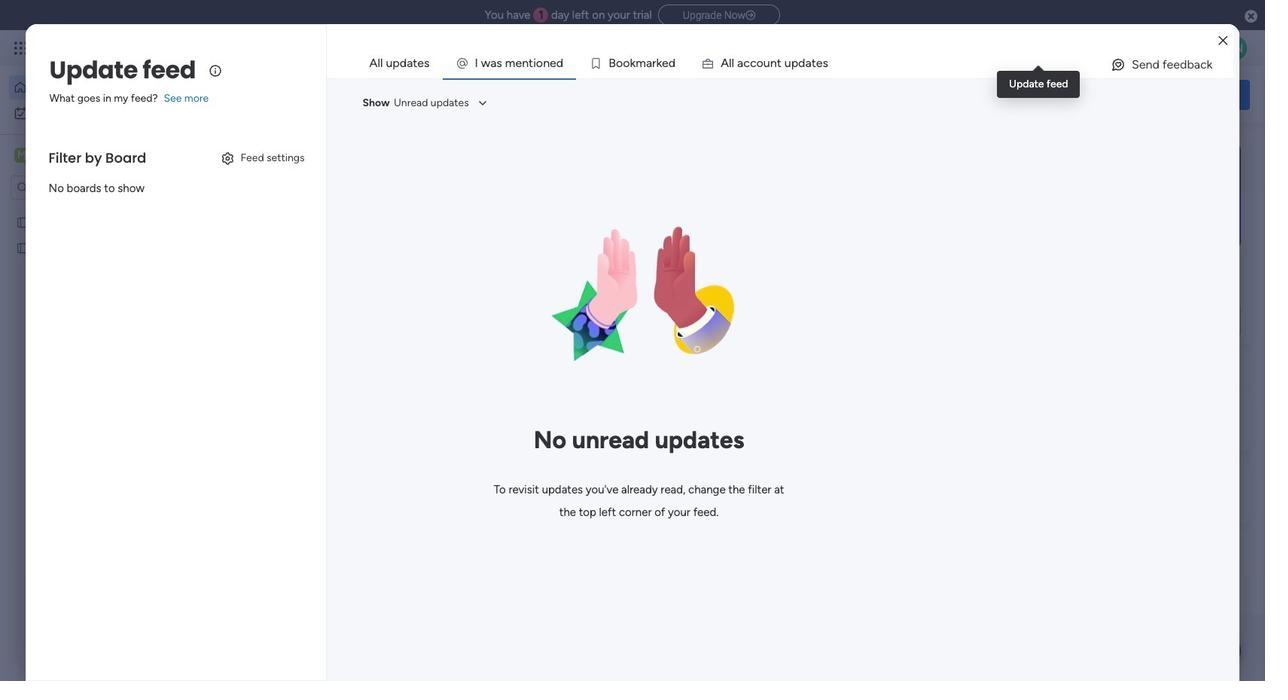 Task type: describe. For each thing, give the bounding box(es) containing it.
0 vertical spatial option
[[9, 75, 183, 99]]

1 vertical spatial option
[[9, 101, 183, 125]]

quick search results list box
[[233, 171, 989, 371]]

help image
[[1168, 41, 1183, 56]]

close recently visited image
[[233, 153, 251, 171]]

add to favorites image
[[698, 306, 713, 321]]

workspace selection element
[[14, 146, 126, 166]]

lottie animation element
[[519, 173, 760, 414]]

2 vertical spatial option
[[0, 208, 192, 211]]

dapulse close image
[[1246, 9, 1258, 24]]

select product image
[[14, 41, 29, 56]]

1 public board image from the top
[[16, 215, 30, 229]]

2 public board image from the top
[[16, 240, 30, 255]]



Task type: locate. For each thing, give the bounding box(es) containing it.
0 vertical spatial public board image
[[16, 215, 30, 229]]

tab
[[357, 48, 443, 78]]

close image
[[1219, 35, 1228, 46]]

option
[[9, 75, 183, 99], [9, 101, 183, 125], [0, 208, 192, 211]]

list box
[[0, 206, 192, 464]]

1 vertical spatial public board image
[[16, 240, 30, 255]]

give feedback image
[[1111, 57, 1126, 72]]

tab list
[[357, 48, 1235, 78]]

Search in workspace field
[[32, 179, 126, 196]]

search everything image
[[1135, 41, 1150, 56]]

help center element
[[1025, 462, 1251, 523]]

public board image
[[16, 215, 30, 229], [16, 240, 30, 255]]

v2 user feedback image
[[1037, 86, 1048, 103]]

getting started element
[[1025, 390, 1251, 450]]

generic name image
[[1224, 36, 1248, 60]]

dapulse rightstroke image
[[746, 10, 756, 21]]

workspace image
[[14, 147, 29, 164]]

templates image image
[[1038, 144, 1237, 248]]



Task type: vqa. For each thing, say whether or not it's contained in the screenshot.
Menu Icon
no



